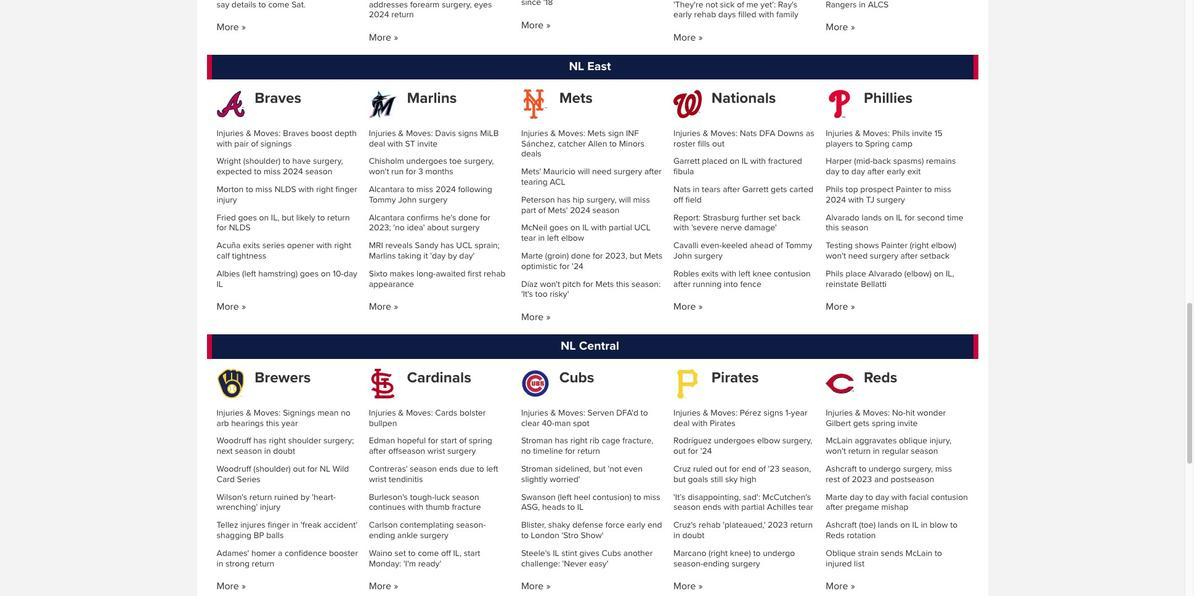 Task type: describe. For each thing, give the bounding box(es) containing it.
alcantara confirms he's done for 2023; 'no idea' about surgery
[[369, 212, 490, 233]]

2023,
[[605, 251, 627, 261]]

surgery inside "edman hopeful for start of spring after offseason wrist surgery"
[[447, 446, 476, 457]]

stroman for worried'
[[521, 464, 553, 474]]

undergoes for marlins
[[406, 156, 447, 167]]

in inside nats in tears after garrett gets carted off field
[[693, 184, 700, 195]]

ready'
[[418, 559, 441, 569]]

moves: for cardinals
[[406, 408, 433, 418]]

0 vertical spatial braves
[[255, 89, 301, 107]]

'day
[[430, 251, 446, 261]]

mclain aggravates oblique injury, won't return in regular season link
[[826, 436, 951, 457]]

& for nationals
[[703, 128, 708, 139]]

goes inside albies (left hamstring) goes on 10-day il
[[300, 268, 319, 279]]

done inside marte (groin) done for 2023, but mets optimistic for '24
[[571, 251, 591, 261]]

phils top prospect painter to miss 2024 with tj surgery link
[[826, 184, 951, 205]]

contreras'
[[369, 464, 408, 474]]

even-
[[701, 240, 722, 251]]

mccutchen's
[[763, 492, 811, 503]]

surgery, for peterson has hip surgery, will miss part of mets' 2024 season
[[587, 195, 617, 205]]

on inside fried goes on il, but likely to return for nlds
[[259, 212, 269, 223]]

day up top
[[851, 166, 865, 177]]

40-
[[542, 418, 555, 429]]

tommy for cavalli even-keeled ahead of tommy john surgery
[[785, 240, 812, 251]]

with inside 'it's disappointing, sad': mccutchen's season ends with partial achilles tear
[[724, 502, 739, 513]]

return inside the mclain aggravates oblique injury, won't return in regular season
[[848, 446, 871, 457]]

series
[[237, 474, 261, 485]]

to right contusion)
[[634, 492, 641, 503]]

(mid-
[[854, 156, 873, 167]]

& for brewers
[[246, 408, 251, 418]]

with inside morton to miss nlds with right finger injury
[[298, 184, 314, 195]]

back inside report: strasburg further set back with 'severe nerve damage'
[[782, 212, 800, 223]]

undergoes for pirates
[[714, 436, 755, 446]]

offseason
[[388, 446, 425, 457]]

shows
[[855, 240, 879, 251]]

to inside waino set to come off il, start monday: 'i'm ready'
[[408, 548, 416, 559]]

cincinnati reds logo image
[[826, 369, 854, 399]]

steele's
[[521, 548, 551, 559]]

for up pitch
[[559, 261, 570, 272]]

season inside burleson's tough-luck season continues with thumb fracture
[[452, 492, 479, 503]]

toe
[[449, 156, 462, 167]]

optimistic
[[521, 261, 557, 272]]

moves: for cubs
[[558, 408, 585, 418]]

fried goes on il, but likely to return for nlds link
[[217, 212, 350, 233]]

(left for albies
[[242, 268, 256, 279]]

fried
[[217, 212, 236, 223]]

brewers
[[255, 369, 311, 387]]

tommy for alcantara to miss 2024 following tommy john surgery
[[369, 195, 396, 205]]

goals
[[688, 474, 708, 485]]

nationals
[[712, 89, 776, 107]]

on inside mcneil goes on il with partial ucl tear in left elbow
[[570, 223, 580, 233]]

st
[[405, 138, 415, 149]]

with inside report: strasburg further set back with 'severe nerve damage'
[[673, 223, 689, 233]]

with inside marte day to day with facial contusion after pregame mishap
[[891, 492, 907, 503]]

ends inside contreras' season ends due to left wrist tendinitis
[[439, 464, 458, 474]]

& for phillies
[[855, 128, 861, 139]]

surgery inside alcantara confirms he's done for 2023; 'no idea' about surgery
[[451, 223, 480, 233]]

accident'
[[324, 520, 357, 531]]

moves: for brewers
[[254, 408, 281, 418]]

appearance
[[369, 279, 414, 289]]

cruz
[[673, 464, 691, 474]]

for inside rodríguez undergoes elbow surgery, out for '24
[[688, 446, 698, 457]]

to inside injuries & moves: phils invite 15 players to spring camp
[[855, 138, 863, 149]]

day down and
[[875, 492, 889, 503]]

won't inside the mclain aggravates oblique injury, won't return in regular season
[[826, 446, 846, 457]]

need inside testing shows painter (right elbow) won't need surgery after setback
[[848, 251, 868, 261]]

day down players
[[826, 166, 839, 177]]

right inside woodruff has right shoulder surgery; next season in doubt
[[269, 436, 286, 446]]

(elbow)
[[904, 268, 932, 279]]

strong
[[225, 559, 250, 569]]

marte for optimistic
[[521, 251, 543, 261]]

rehab inside sixto makes long-awaited first rehab appearance
[[484, 268, 506, 279]]

has for stroman has right rib cage fracture, no timeline for return
[[555, 436, 568, 446]]

in inside tellez injures finger in 'freak accident' shagging bp balls
[[292, 520, 298, 531]]

(left for swanson
[[558, 492, 572, 503]]

nats inside nats in tears after garrett gets carted off field
[[673, 184, 691, 195]]

edman hopeful for start of spring after offseason wrist surgery
[[369, 436, 492, 457]]

ucl inside mcneil goes on il with partial ucl tear in left elbow
[[634, 223, 651, 233]]

fills
[[698, 138, 710, 149]]

morton
[[217, 184, 244, 195]]

start inside waino set to come off il, start monday: 'i'm ready'
[[464, 548, 480, 559]]

won't inside chisholm undergoes toe surgery, won't run for 3 months
[[369, 166, 389, 177]]

(shoulder) for series
[[253, 464, 291, 474]]

marte for after
[[826, 492, 848, 503]]

mauricio
[[543, 166, 576, 177]]

injury,
[[930, 436, 951, 446]]

in inside adames' homer a confidence booster in strong return
[[217, 559, 223, 569]]

awaited
[[436, 268, 465, 279]]

season inside woodruff has right shoulder surgery; next season in doubt
[[235, 446, 262, 457]]

injuries & moves: no-hit wonder gilbert gets spring invite link
[[826, 408, 946, 429]]

likely
[[296, 212, 315, 223]]

díaz won't pitch for mets this season: 'it's too risky' link
[[521, 279, 661, 300]]

by inside wilson's return ruined by 'heart- wrenching' injury
[[301, 492, 310, 503]]

ends inside 'it's disappointing, sad': mccutchen's season ends with partial achilles tear
[[703, 502, 721, 513]]

off inside waino set to come off il, start monday: 'i'm ready'
[[441, 548, 451, 559]]

exits for acuña
[[243, 240, 260, 251]]

and
[[874, 474, 889, 485]]

left inside robles exits with left knee contusion after running into fence
[[739, 268, 750, 279]]

mets down nl east
[[559, 89, 593, 107]]

alvarado lands on il for second time this season
[[826, 212, 963, 233]]

early inside blister, shaky defense force early end to london 'stro show'
[[627, 520, 645, 531]]

il, for cardinals
[[453, 548, 462, 559]]

stroman for no
[[521, 436, 553, 446]]

& for reds
[[855, 408, 861, 418]]

injuries for nationals
[[673, 128, 701, 139]]

mets' mauricio will need surgery after tearing acl link
[[521, 166, 662, 187]]

harper
[[826, 156, 852, 167]]

woodruff for season
[[217, 436, 251, 446]]

phils place alvarado (elbow) on il, reinstate bellatti
[[826, 268, 954, 289]]

right inside morton to miss nlds with right finger injury
[[316, 184, 333, 195]]

injures
[[240, 520, 265, 531]]

harper (mid-back spasms) remains day to day after early exit
[[826, 156, 956, 177]]

surgery inside mets' mauricio will need surgery after tearing acl
[[614, 166, 642, 177]]

of inside injuries & moves: braves boost depth with pair of signings
[[251, 138, 258, 149]]

thumb
[[426, 502, 450, 513]]

mets inside the "díaz won't pitch for mets this season: 'it's too risky'"
[[596, 279, 614, 289]]

garrett inside garrett placed on il with fractured fibula
[[673, 156, 700, 167]]

to right expected
[[254, 166, 261, 177]]

davis
[[435, 128, 456, 139]]

regular
[[882, 446, 909, 457]]

with inside injuries & moves: braves boost depth with pair of signings
[[217, 138, 232, 149]]

to right heads
[[567, 502, 575, 513]]

this inside the "díaz won't pitch for mets this season: 'it's too risky'"
[[616, 279, 629, 289]]

moves: for reds
[[863, 408, 890, 418]]

postseason
[[891, 474, 934, 485]]

injuries & moves: braves boost depth with pair of signings
[[217, 128, 357, 149]]

london
[[531, 531, 559, 541]]

undergo inside "ashcraft to undergo surgery, miss rest of 2023 and postseason"
[[869, 464, 901, 474]]

mets' mauricio will need surgery after tearing acl
[[521, 166, 662, 187]]

for inside the cruz ruled out for end of '23 season, but goals still sky high
[[729, 464, 739, 474]]

st. louis cardinals logo image
[[369, 369, 397, 399]]

right inside stroman has right rib cage fracture, no timeline for return
[[570, 436, 587, 446]]

allen
[[588, 138, 607, 149]]

partial inside mcneil goes on il with partial ucl tear in left elbow
[[609, 223, 632, 233]]

mets inside the injuries & moves: mets sign inf sánchez, catcher allen to minors deals
[[587, 128, 606, 139]]

to inside harper (mid-back spasms) remains day to day after early exit
[[842, 166, 849, 177]]

nl for nl central
[[561, 339, 576, 354]]

new york mets logo image
[[521, 89, 549, 119]]

il inside albies (left hamstring) goes on 10-day il
[[217, 279, 223, 289]]

burleson's tough-luck season continues with thumb fracture link
[[369, 492, 481, 513]]

injuries for cardinals
[[369, 408, 396, 418]]

after inside "edman hopeful for start of spring after offseason wrist surgery"
[[369, 446, 386, 457]]

heads
[[542, 502, 565, 513]]

woodruff (shoulder) out for nl wild card series link
[[217, 464, 349, 485]]

nl for nl east
[[569, 59, 584, 74]]

(right inside testing shows painter (right elbow) won't need surgery after setback
[[910, 240, 929, 251]]

injuries for pirates
[[673, 408, 701, 418]]

for left the 2023,
[[593, 251, 603, 261]]

steele's il stint gives cubs another challenge: 'never easy'
[[521, 548, 653, 569]]

worried'
[[550, 474, 580, 485]]

contusion inside marte day to day with facial contusion after pregame mishap
[[931, 492, 968, 503]]

washington nationals logo image
[[673, 89, 702, 119]]

chicago cubs logo image
[[521, 369, 549, 399]]

start inside "edman hopeful for start of spring after offseason wrist surgery"
[[441, 436, 457, 446]]

after inside testing shows painter (right elbow) won't need surgery after setback
[[901, 251, 918, 261]]

robles exits with left knee contusion after running into fence link
[[673, 268, 811, 289]]

miss inside "ashcraft to undergo surgery, miss rest of 2023 and postseason"
[[935, 464, 952, 474]]

surgery, for chisholm undergoes toe surgery, won't run for 3 months
[[464, 156, 494, 167]]

braves inside injuries & moves: braves boost depth with pair of signings
[[283, 128, 309, 139]]

stroman has right rib cage fracture, no timeline for return link
[[521, 436, 653, 457]]

on inside ashcraft (toe) lands on il in blow to reds rotation
[[900, 520, 910, 531]]

15
[[934, 128, 943, 139]]

to left have
[[283, 156, 290, 167]]

'plateaued,'
[[723, 520, 766, 531]]

still
[[711, 474, 723, 485]]

he's
[[441, 212, 456, 223]]

adames'
[[217, 548, 249, 559]]

alcantara for 2023;
[[369, 212, 405, 223]]

tear inside 'it's disappointing, sad': mccutchen's season ends with partial achilles tear
[[798, 502, 813, 513]]

phils for prospect
[[826, 184, 843, 195]]

robles
[[673, 268, 699, 279]]

dfa
[[759, 128, 775, 139]]

miss inside peterson has hip surgery, will miss part of mets' 2024 season
[[633, 195, 650, 205]]

to inside injuries & moves: serven dfa'd to clear 40-man spot
[[640, 408, 648, 418]]

'freak
[[301, 520, 321, 531]]

surgery inside the cavalli even-keeled ahead of tommy john surgery
[[694, 251, 723, 261]]

rotation
[[847, 531, 876, 541]]

season- inside carlson contemplating season- ending ankle surgery
[[456, 520, 486, 531]]

with inside burleson's tough-luck season continues with thumb fracture
[[408, 502, 423, 513]]

continues
[[369, 502, 406, 513]]

morton to miss nlds with right finger injury link
[[217, 184, 357, 205]]

off inside nats in tears after garrett gets carted off field
[[673, 195, 683, 205]]

return inside wilson's return ruined by 'heart- wrenching' injury
[[249, 492, 272, 503]]

season inside alvarado lands on il for second time this season
[[841, 223, 868, 233]]

has inside mri reveals sandy has ucl sprain; marlins taking it 'day by day'
[[441, 240, 454, 251]]

invite for marlins
[[417, 138, 438, 149]]

hip
[[573, 195, 584, 205]]

next
[[217, 446, 233, 457]]

moves: for marlins
[[406, 128, 433, 139]]

will inside mets' mauricio will need surgery after tearing acl
[[578, 166, 590, 177]]

damage'
[[744, 223, 777, 233]]

in inside woodruff has right shoulder surgery; next season in doubt
[[264, 446, 271, 457]]

tellez injures finger in 'freak accident' shagging bp balls
[[217, 520, 357, 541]]

to inside marte day to day with facial contusion after pregame mishap
[[866, 492, 873, 503]]

mri
[[369, 240, 383, 251]]

deal inside injuries & moves: davis signs milb deal with st invite
[[369, 138, 385, 149]]

long-
[[417, 268, 436, 279]]

1-
[[785, 408, 791, 418]]

surgery inside phils top prospect painter to miss 2024 with tj surgery
[[877, 195, 905, 205]]

signs for pirates
[[764, 408, 783, 418]]

finger inside tellez injures finger in 'freak accident' shagging bp balls
[[268, 520, 289, 531]]

pittsburgh pirates logo image
[[673, 369, 702, 399]]

0 vertical spatial marlins
[[407, 89, 457, 107]]

injured
[[826, 559, 852, 569]]

ending inside "marcano (right knee) to undergo season-ending surgery"
[[703, 559, 729, 569]]

for inside the "díaz won't pitch for mets this season: 'it's too risky'"
[[583, 279, 593, 289]]

nerve
[[721, 223, 742, 233]]

mean
[[317, 408, 339, 418]]

miami marlins logo image
[[369, 89, 397, 119]]

ucl inside mri reveals sandy has ucl sprain; marlins taking it 'day by day'
[[456, 240, 472, 251]]

alcantara to miss 2024 following tommy john surgery link
[[369, 184, 492, 205]]

running
[[693, 279, 722, 289]]

& for braves
[[246, 128, 251, 139]]

'it's
[[673, 492, 686, 503]]

cavalli
[[673, 240, 698, 251]]

mclain inside the mclain aggravates oblique injury, won't return in regular season
[[826, 436, 853, 446]]

idea'
[[407, 223, 425, 233]]

injury inside morton to miss nlds with right finger injury
[[217, 195, 237, 205]]

0 vertical spatial pirates
[[712, 369, 759, 387]]

wilson's return ruined by 'heart- wrenching' injury
[[217, 492, 336, 513]]

0 horizontal spatial cubs
[[559, 369, 594, 387]]

miss inside morton to miss nlds with right finger injury
[[255, 184, 272, 195]]

of inside 'they're not sick of me yet': ray's early rehab days filled with family
[[737, 0, 744, 10]]

yet':
[[761, 0, 776, 10]]

nlds inside morton to miss nlds with right finger injury
[[275, 184, 296, 195]]

surgery, for ashcraft to undergo surgery, miss rest of 2023 and postseason
[[903, 464, 933, 474]]

pregame
[[845, 502, 879, 513]]

shaky
[[548, 520, 570, 531]]

dfa'd
[[616, 408, 638, 418]]

exit
[[907, 166, 921, 177]]

signs for marlins
[[458, 128, 478, 139]]

surgery, inside wright (shoulder) to have surgery, expected to miss 2024 season
[[313, 156, 343, 167]]

of inside "ashcraft to undergo surgery, miss rest of 2023 and postseason"
[[842, 474, 850, 485]]

1 horizontal spatial reds
[[864, 369, 897, 387]]

alvarado inside alvarado lands on il for second time this season
[[826, 212, 859, 223]]



Task type: vqa. For each thing, say whether or not it's contained in the screenshot.


Task type: locate. For each thing, give the bounding box(es) containing it.
ashcraft for ashcraft (toe) lands on il in blow to reds rotation
[[826, 520, 857, 531]]

year left gilbert
[[791, 408, 807, 418]]

0 vertical spatial lands
[[862, 212, 882, 223]]

garrett up further
[[742, 184, 769, 195]]

minors
[[619, 138, 644, 149]]

depth
[[335, 128, 357, 139]]

1 horizontal spatial this
[[616, 279, 629, 289]]

ashcraft for ashcraft to undergo surgery, miss rest of 2023 and postseason
[[826, 464, 857, 474]]

0 horizontal spatial back
[[782, 212, 800, 223]]

tearing
[[521, 177, 548, 187]]

to inside fried goes on il, but likely to return for nlds
[[317, 212, 325, 223]]

ucl left report:
[[634, 223, 651, 233]]

0 vertical spatial john
[[398, 195, 417, 205]]

0 vertical spatial tommy
[[369, 195, 396, 205]]

tj
[[866, 195, 874, 205]]

1 vertical spatial garrett
[[742, 184, 769, 195]]

ray's
[[778, 0, 797, 10]]

alvarado inside phils place alvarado (elbow) on il, reinstate bellatti
[[868, 268, 902, 279]]

nl inside woodruff (shoulder) out for nl wild card series
[[320, 464, 330, 474]]

to up top
[[842, 166, 849, 177]]

no right mean
[[341, 408, 350, 418]]

after up prospect
[[867, 166, 885, 177]]

to up confirms
[[407, 184, 414, 195]]

díaz
[[521, 279, 538, 289]]

atlanta braves logo image
[[217, 89, 245, 119]]

1 vertical spatial this
[[616, 279, 629, 289]]

to inside the injuries & moves: mets sign inf sánchez, catcher allen to minors deals
[[609, 138, 617, 149]]

moves: for pirates
[[711, 408, 738, 418]]

roster
[[673, 138, 695, 149]]

nl left the central
[[561, 339, 576, 354]]

miss inside alcantara to miss 2024 following tommy john surgery
[[416, 184, 433, 195]]

1 vertical spatial alvarado
[[868, 268, 902, 279]]

1 vertical spatial exits
[[701, 268, 719, 279]]

1 horizontal spatial goes
[[300, 268, 319, 279]]

0 vertical spatial phils
[[892, 128, 910, 139]]

1 vertical spatial tommy
[[785, 240, 812, 251]]

2 vertical spatial phils
[[826, 268, 843, 279]]

for up acuña
[[217, 223, 227, 233]]

hopeful
[[397, 436, 426, 446]]

finger inside morton to miss nlds with right finger injury
[[335, 184, 357, 195]]

of right pair
[[251, 138, 258, 149]]

1 vertical spatial end
[[648, 520, 662, 531]]

alvarado lands on il for second time this season link
[[826, 212, 963, 233]]

1 horizontal spatial marlins
[[407, 89, 457, 107]]

moves: left allen
[[558, 128, 585, 139]]

injuries for reds
[[826, 408, 853, 418]]

1 vertical spatial braves
[[283, 128, 309, 139]]

'24 up ruled
[[700, 446, 712, 457]]

won't down gilbert
[[826, 446, 846, 457]]

1 horizontal spatial end
[[742, 464, 756, 474]]

marte inside marte (groin) done for 2023, but mets optimistic for '24
[[521, 251, 543, 261]]

wright
[[217, 156, 241, 167]]

0 vertical spatial done
[[458, 212, 478, 223]]

0 vertical spatial alvarado
[[826, 212, 859, 223]]

john for alcantara
[[398, 195, 417, 205]]

to up second
[[924, 184, 932, 195]]

0 vertical spatial by
[[448, 251, 457, 261]]

exits inside acuña exits series opener with right calf tightness
[[243, 240, 260, 251]]

alcantara down run
[[369, 184, 405, 195]]

injury up "fried"
[[217, 195, 237, 205]]

1 horizontal spatial tommy
[[785, 240, 812, 251]]

0 vertical spatial end
[[742, 464, 756, 474]]

season- down fracture
[[456, 520, 486, 531]]

tear inside mcneil goes on il with partial ucl tear in left elbow
[[521, 233, 536, 243]]

surgery, right toe on the top of page
[[464, 156, 494, 167]]

season right regular at the bottom of the page
[[911, 446, 938, 457]]

testing shows painter (right elbow) won't need surgery after setback
[[826, 240, 956, 261]]

ending left knee)
[[703, 559, 729, 569]]

injuries inside the injuries & moves: signings mean no arb hearings this year
[[217, 408, 244, 418]]

end right sky
[[742, 464, 756, 474]]

1 horizontal spatial 2023
[[852, 474, 872, 485]]

to
[[609, 138, 617, 149], [855, 138, 863, 149], [283, 156, 290, 167], [254, 166, 261, 177], [842, 166, 849, 177], [246, 184, 253, 195], [407, 184, 414, 195], [924, 184, 932, 195], [317, 212, 325, 223], [640, 408, 648, 418], [477, 464, 484, 474], [859, 464, 867, 474], [634, 492, 641, 503], [866, 492, 873, 503], [567, 502, 575, 513], [950, 520, 958, 531], [521, 531, 529, 541], [408, 548, 416, 559], [753, 548, 761, 559], [935, 548, 942, 559]]

0 vertical spatial tear
[[521, 233, 536, 243]]

to right likely
[[317, 212, 325, 223]]

fried goes on il, but likely to return for nlds
[[217, 212, 350, 233]]

cruz's
[[673, 520, 696, 531]]

1 vertical spatial phils
[[826, 184, 843, 195]]

1 horizontal spatial done
[[571, 251, 591, 261]]

1 vertical spatial will
[[619, 195, 631, 205]]

& inside injuries & moves: davis signs milb deal with st invite
[[398, 128, 404, 139]]

0 vertical spatial this
[[826, 223, 839, 233]]

right left rib
[[570, 436, 587, 446]]

to right morton
[[246, 184, 253, 195]]

& for mets
[[551, 128, 556, 139]]

woodruff inside woodruff has right shoulder surgery; next season in doubt
[[217, 436, 251, 446]]

nats in tears after garrett gets carted off field link
[[673, 184, 813, 205]]

season down boost
[[305, 166, 332, 177]]

season inside the mclain aggravates oblique injury, won't return in regular season
[[911, 446, 938, 457]]

with down peterson has hip surgery, will miss part of mets' 2024 season
[[591, 223, 607, 233]]

pirates
[[712, 369, 759, 387], [710, 418, 736, 429]]

braves left boost
[[283, 128, 309, 139]]

1 horizontal spatial spring
[[872, 418, 895, 429]]

adames' homer a confidence booster in strong return
[[217, 548, 358, 569]]

back
[[873, 156, 891, 167], [782, 212, 800, 223]]

balls
[[266, 531, 284, 541]]

1 vertical spatial tear
[[798, 502, 813, 513]]

0 horizontal spatial doubt
[[273, 446, 295, 457]]

this left season:
[[616, 279, 629, 289]]

injuries for braves
[[217, 128, 244, 139]]

woodruff down arb on the bottom left of the page
[[217, 436, 251, 446]]

season up cruz's
[[673, 502, 701, 513]]

& for cardinals
[[398, 408, 404, 418]]

no left timeline in the bottom of the page
[[521, 446, 531, 457]]

steele's il stint gives cubs another challenge: 'never easy' link
[[521, 548, 653, 569]]

elbow
[[561, 233, 584, 243], [757, 436, 780, 446]]

1 vertical spatial deal
[[673, 418, 690, 429]]

reds
[[864, 369, 897, 387], [826, 531, 845, 541]]

contusion inside robles exits with left knee contusion after running into fence
[[774, 268, 811, 279]]

0 horizontal spatial left
[[486, 464, 498, 474]]

alcantara up mri
[[369, 212, 405, 223]]

rehab right cruz's
[[699, 520, 721, 531]]

rehab inside 'they're not sick of me yet': ray's early rehab days filled with family
[[694, 9, 716, 20]]

day
[[826, 166, 839, 177], [851, 166, 865, 177], [344, 268, 357, 279], [850, 492, 863, 503], [875, 492, 889, 503]]

injuries for mets
[[521, 128, 548, 139]]

wild
[[332, 464, 349, 474]]

deal up rodríguez
[[673, 418, 690, 429]]

& right players
[[855, 128, 861, 139]]

injuries & moves: nats dfa downs as roster fills out
[[673, 128, 814, 149]]

for inside alvarado lands on il for second time this season
[[905, 212, 915, 223]]

to inside alcantara to miss 2024 following tommy john surgery
[[407, 184, 414, 195]]

wonder
[[917, 408, 946, 418]]

1 horizontal spatial signs
[[764, 408, 783, 418]]

undergo
[[869, 464, 901, 474], [763, 548, 795, 559]]

on down setback on the right of the page
[[934, 268, 944, 279]]

díaz won't pitch for mets this season: 'it's too risky'
[[521, 279, 661, 300]]

0 horizontal spatial ends
[[439, 464, 458, 474]]

0 horizontal spatial nats
[[673, 184, 691, 195]]

1 vertical spatial ending
[[703, 559, 729, 569]]

acuña exits series opener with right calf tightness link
[[217, 240, 351, 261]]

painter
[[896, 184, 922, 195], [881, 240, 908, 251]]

off
[[673, 195, 683, 205], [441, 548, 451, 559]]

1 vertical spatial nats
[[673, 184, 691, 195]]

0 vertical spatial spring
[[872, 418, 895, 429]]

1 vertical spatial stroman
[[521, 464, 553, 474]]

in inside mcneil goes on il with partial ucl tear in left elbow
[[538, 233, 545, 243]]

0 horizontal spatial nlds
[[229, 223, 251, 233]]

sprain;
[[475, 240, 500, 251]]

out right fills
[[712, 138, 724, 149]]

1 vertical spatial back
[[782, 212, 800, 223]]

0 vertical spatial il,
[[271, 212, 279, 223]]

injuries inside injuries & moves: davis signs milb deal with st invite
[[369, 128, 396, 139]]

injuries down washington nationals logo
[[673, 128, 701, 139]]

garrett inside nats in tears after garrett gets carted off field
[[742, 184, 769, 195]]

marlins inside mri reveals sandy has ucl sprain; marlins taking it 'day by day'
[[369, 251, 396, 261]]

deal inside injuries & moves: pérez signs 1-year deal with pirates
[[673, 418, 690, 429]]

goes for mets
[[549, 223, 568, 233]]

3
[[418, 166, 423, 177]]

burleson's tough-luck season continues with thumb fracture
[[369, 492, 481, 513]]

1 vertical spatial spring
[[469, 436, 492, 446]]

season- inside "marcano (right knee) to undergo season-ending surgery"
[[673, 559, 703, 569]]

but left 'not
[[593, 464, 606, 474]]

2 woodruff from the top
[[217, 464, 251, 474]]

il inside ashcraft (toe) lands on il in blow to reds rotation
[[912, 520, 919, 531]]

injuries for marlins
[[369, 128, 396, 139]]

year up the shoulder
[[281, 418, 298, 429]]

(shoulder) for miss
[[243, 156, 280, 167]]

0 horizontal spatial goes
[[238, 212, 257, 223]]

0 vertical spatial 2023
[[852, 474, 872, 485]]

oblique
[[899, 436, 927, 446]]

has down hearings
[[253, 436, 267, 446]]

return down gilbert
[[848, 446, 871, 457]]

0 horizontal spatial undergoes
[[406, 156, 447, 167]]

injuries for phillies
[[826, 128, 853, 139]]

moves: inside the injuries & moves: mets sign inf sánchez, catcher allen to minors deals
[[558, 128, 585, 139]]

0 horizontal spatial 2023
[[768, 520, 788, 531]]

miss left 'it's
[[643, 492, 660, 503]]

testing shows painter (right elbow) won't need surgery after setback link
[[826, 240, 956, 261]]

exits for robles
[[701, 268, 719, 279]]

season inside contreras' season ends due to left wrist tendinitis
[[410, 464, 437, 474]]

1 vertical spatial undergoes
[[714, 436, 755, 446]]

moves: for phillies
[[863, 128, 890, 139]]

with inside injuries & moves: davis signs milb deal with st invite
[[387, 138, 403, 149]]

season inside 'it's disappointing, sad': mccutchen's season ends with partial achilles tear
[[673, 502, 701, 513]]

in left 'freak
[[292, 520, 298, 531]]

in inside cruz's rehab 'plateaued,' 2023 return in doubt
[[673, 531, 680, 541]]

0 horizontal spatial deal
[[369, 138, 385, 149]]

2 alcantara from the top
[[369, 212, 405, 223]]

0 vertical spatial mclain
[[826, 436, 853, 446]]

to inside ashcraft (toe) lands on il in blow to reds rotation
[[950, 520, 958, 531]]

in left tears
[[693, 184, 700, 195]]

stroman down clear
[[521, 436, 553, 446]]

mcneil
[[521, 223, 547, 233]]

1 vertical spatial nlds
[[229, 223, 251, 233]]

after left pregame
[[826, 502, 843, 513]]

won't right the díaz
[[540, 279, 560, 289]]

after inside harper (mid-back spasms) remains day to day after early exit
[[867, 166, 885, 177]]

0 horizontal spatial undergo
[[763, 548, 795, 559]]

after inside marte day to day with facial contusion after pregame mishap
[[826, 502, 843, 513]]

milwaukee brewers logo image
[[217, 369, 245, 399]]

0 horizontal spatial contusion
[[774, 268, 811, 279]]

il inside 'swanson (left heel contusion) to miss asg, heads to il'
[[577, 502, 584, 513]]

filled
[[738, 9, 756, 20]]

blister,
[[521, 520, 546, 531]]

for left second
[[905, 212, 915, 223]]

wilson's
[[217, 492, 247, 503]]

1 vertical spatial wrist
[[369, 474, 387, 485]]

0 horizontal spatial finger
[[268, 520, 289, 531]]

early right force
[[627, 520, 645, 531]]

moves: inside injuries & moves: phils invite 15 players to spring camp
[[863, 128, 890, 139]]

this inside the injuries & moves: signings mean no arb hearings this year
[[266, 418, 279, 429]]

pair
[[234, 138, 249, 149]]

injuries & moves: braves boost depth with pair of signings link
[[217, 128, 357, 149]]

season up shows
[[841, 223, 868, 233]]

undergoes inside rodríguez undergoes elbow surgery, out for '24
[[714, 436, 755, 446]]

1 vertical spatial pirates
[[710, 418, 736, 429]]

0 vertical spatial doubt
[[273, 446, 295, 457]]

surgery, inside rodríguez undergoes elbow surgery, out for '24
[[782, 436, 812, 446]]

spring inside "edman hopeful for start of spring after offseason wrist surgery"
[[469, 436, 492, 446]]

1 woodruff from the top
[[217, 436, 251, 446]]

left right due
[[486, 464, 498, 474]]

0 vertical spatial need
[[592, 166, 612, 177]]

0 vertical spatial start
[[441, 436, 457, 446]]

milb
[[480, 128, 499, 139]]

undergoes down injuries & moves: davis signs milb deal with st invite
[[406, 156, 447, 167]]

1 horizontal spatial set
[[769, 212, 780, 223]]

early inside harper (mid-back spasms) remains day to day after early exit
[[887, 166, 905, 177]]

morton to miss nlds with right finger injury
[[217, 184, 357, 205]]

signings
[[283, 408, 315, 418]]

woodruff for card
[[217, 464, 251, 474]]

1 vertical spatial by
[[301, 492, 310, 503]]

season inside wright (shoulder) to have surgery, expected to miss 2024 season
[[305, 166, 332, 177]]

& for pirates
[[703, 408, 708, 418]]

0 horizontal spatial done
[[458, 212, 478, 223]]

1 horizontal spatial no
[[521, 446, 531, 457]]

1 vertical spatial doubt
[[682, 531, 705, 541]]

run
[[391, 166, 404, 177]]

oblique strain sends mclain to injured list link
[[826, 548, 942, 569]]

surgery down minors
[[614, 166, 642, 177]]

moves: left camp on the right of page
[[863, 128, 890, 139]]

2 ashcraft from the top
[[826, 520, 857, 531]]

nats inside the injuries & moves: nats dfa downs as roster fills out
[[740, 128, 757, 139]]

(left down tightness
[[242, 268, 256, 279]]

miss
[[264, 166, 281, 177], [255, 184, 272, 195], [416, 184, 433, 195], [934, 184, 951, 195], [633, 195, 650, 205], [935, 464, 952, 474], [643, 492, 660, 503]]

surgery right about
[[451, 223, 480, 233]]

& right roster
[[703, 128, 708, 139]]

by left 'heart-
[[301, 492, 310, 503]]

surgery inside carlson contemplating season- ending ankle surgery
[[420, 531, 449, 541]]

for left 3
[[406, 166, 416, 177]]

1 horizontal spatial by
[[448, 251, 457, 261]]

il, for phillies
[[946, 268, 954, 279]]

gets inside injuries & moves: no-hit wonder gilbert gets spring invite
[[853, 418, 870, 429]]

peterson has hip surgery, will miss part of mets' 2024 season link
[[521, 195, 650, 215]]

doubt
[[273, 446, 295, 457], [682, 531, 705, 541]]

wrist up contreras' season ends due to left wrist tendinitis
[[427, 446, 445, 457]]

2 horizontal spatial il,
[[946, 268, 954, 279]]

(left
[[242, 268, 256, 279], [558, 492, 572, 503]]

remains
[[926, 156, 956, 167]]

1 horizontal spatial back
[[873, 156, 891, 167]]

ashcraft left '(toe)'
[[826, 520, 857, 531]]

set inside report: strasburg further set back with 'severe nerve damage'
[[769, 212, 780, 223]]

1 horizontal spatial season-
[[673, 559, 703, 569]]

tommy
[[369, 195, 396, 205], [785, 240, 812, 251]]

1 vertical spatial mets'
[[548, 205, 568, 215]]

season down "edman hopeful for start of spring after offseason wrist surgery"
[[410, 464, 437, 474]]

1 vertical spatial nl
[[561, 339, 576, 354]]

stroman
[[521, 436, 553, 446], [521, 464, 553, 474]]

painter inside phils top prospect painter to miss 2024 with tj surgery
[[896, 184, 922, 195]]

il down injuries & moves: nats dfa downs as roster fills out link
[[742, 156, 748, 167]]

cubs inside the steele's il stint gives cubs another challenge: 'never easy'
[[602, 548, 621, 559]]

john for cavalli
[[673, 251, 692, 261]]

wrist inside contreras' season ends due to left wrist tendinitis
[[369, 474, 387, 485]]

on up series
[[259, 212, 269, 223]]

alcantara inside alcantara to miss 2024 following tommy john surgery
[[369, 184, 405, 195]]

injuries for cubs
[[521, 408, 548, 418]]

moves: inside injuries & moves: braves boost depth with pair of signings
[[254, 128, 281, 139]]

out
[[712, 138, 724, 149], [673, 446, 686, 457], [293, 464, 305, 474], [715, 464, 727, 474]]

0 horizontal spatial ending
[[369, 531, 395, 541]]

1 vertical spatial undergo
[[763, 548, 795, 559]]

& inside injuries & moves: braves boost depth with pair of signings
[[246, 128, 251, 139]]

0 vertical spatial (left
[[242, 268, 256, 279]]

1 horizontal spatial garrett
[[742, 184, 769, 195]]

phils for alvarado
[[826, 268, 843, 279]]

wrist inside "edman hopeful for start of spring after offseason wrist surgery"
[[427, 446, 445, 457]]

mri reveals sandy has ucl sprain; marlins taking it 'day by day' link
[[369, 240, 500, 261]]

has for peterson has hip surgery, will miss part of mets' 2024 season
[[557, 195, 570, 205]]

& for marlins
[[398, 128, 404, 139]]

garrett placed on il with fractured fibula link
[[673, 156, 802, 177]]

surgery, right have
[[313, 156, 343, 167]]

ashcraft to undergo surgery, miss rest of 2023 and postseason link
[[826, 464, 952, 485]]

for inside chisholm undergoes toe surgery, won't run for 3 months
[[406, 166, 416, 177]]

by
[[448, 251, 457, 261], [301, 492, 310, 503]]

for inside woodruff (shoulder) out for nl wild card series
[[307, 464, 318, 474]]

spring inside injuries & moves: no-hit wonder gilbert gets spring invite
[[872, 418, 895, 429]]

done down mcneil goes on il with partial ucl tear in left elbow
[[571, 251, 591, 261]]

1 vertical spatial partial
[[741, 502, 765, 513]]

partial up 'plateaued,'
[[741, 502, 765, 513]]

left inside contreras' season ends due to left wrist tendinitis
[[486, 464, 498, 474]]

injury up injures
[[260, 502, 280, 513]]

will down 'mets' mauricio will need surgery after tearing acl' link
[[619, 195, 631, 205]]

ends left due
[[439, 464, 458, 474]]

off right come
[[441, 548, 451, 559]]

doubt up marcano on the bottom right of the page
[[682, 531, 705, 541]]

0 vertical spatial finger
[[335, 184, 357, 195]]

(shoulder) inside woodruff (shoulder) out for nl wild card series
[[253, 464, 291, 474]]

2 vertical spatial this
[[266, 418, 279, 429]]

surgery, for rodríguez undergoes elbow surgery, out for '24
[[782, 436, 812, 446]]

moves: for braves
[[254, 128, 281, 139]]

in up marcano on the bottom right of the page
[[673, 531, 680, 541]]

on down peterson has hip surgery, will miss part of mets' 2024 season "link"
[[570, 223, 580, 233]]

1 stroman from the top
[[521, 436, 553, 446]]

(right left knee)
[[709, 548, 728, 559]]

cruz's rehab 'plateaued,' 2023 return in doubt link
[[673, 520, 813, 541]]

0 horizontal spatial set
[[395, 548, 406, 559]]

cubs
[[559, 369, 594, 387], [602, 548, 621, 559]]

nl central
[[561, 339, 619, 354]]

2024 up morton to miss nlds with right finger injury
[[283, 166, 303, 177]]

arb
[[217, 418, 229, 429]]

series
[[262, 240, 285, 251]]

deal up chisholm
[[369, 138, 385, 149]]

slightly
[[521, 474, 547, 485]]

0 vertical spatial (shoulder)
[[243, 156, 280, 167]]

lands inside alvarado lands on il for second time this season
[[862, 212, 882, 223]]

phils left top
[[826, 184, 843, 195]]

to left spring
[[855, 138, 863, 149]]

of inside the cavalli even-keeled ahead of tommy john surgery
[[776, 240, 783, 251]]

carlson contemplating season- ending ankle surgery link
[[369, 520, 486, 541]]

to inside oblique strain sends mclain to injured list
[[935, 548, 942, 559]]

early inside 'they're not sick of me yet': ray's early rehab days filled with family
[[673, 9, 692, 20]]

john inside alcantara to miss 2024 following tommy john surgery
[[398, 195, 417, 205]]

il inside garrett placed on il with fractured fibula
[[742, 156, 748, 167]]

1 vertical spatial (shoulder)
[[253, 464, 291, 474]]

with inside robles exits with left knee contusion after running into fence
[[721, 268, 736, 279]]

ending up waino
[[369, 531, 395, 541]]

goes for braves
[[238, 212, 257, 223]]

moves: for nationals
[[711, 128, 738, 139]]

0 horizontal spatial elbow
[[561, 233, 584, 243]]

carlson contemplating season- ending ankle surgery
[[369, 520, 486, 541]]

nlds inside fried goes on il, but likely to return for nlds
[[229, 223, 251, 233]]

has inside stroman has right rib cage fracture, no timeline for return
[[555, 436, 568, 446]]

0 vertical spatial stroman
[[521, 436, 553, 446]]

1 alcantara from the top
[[369, 184, 405, 195]]

day inside albies (left hamstring) goes on 10-day il
[[344, 268, 357, 279]]

'it's
[[521, 289, 533, 300]]

surgery up phils place alvarado (elbow) on il, reinstate bellatti link
[[870, 251, 898, 261]]

1 horizontal spatial marte
[[826, 492, 848, 503]]

moves: for mets
[[558, 128, 585, 139]]

robles exits with left knee contusion after running into fence
[[673, 268, 811, 289]]

alcantara for tommy
[[369, 184, 405, 195]]

surgery, up facial
[[903, 464, 933, 474]]

surgery up come
[[420, 531, 449, 541]]

start
[[441, 436, 457, 446], [464, 548, 480, 559]]

1 horizontal spatial ucl
[[634, 223, 651, 233]]

1 horizontal spatial ending
[[703, 559, 729, 569]]

il left blow
[[912, 520, 919, 531]]

10-
[[333, 268, 344, 279]]

0 vertical spatial rehab
[[694, 9, 716, 20]]

surgery up due
[[447, 446, 476, 457]]

2 stroman from the top
[[521, 464, 553, 474]]

gets
[[771, 184, 787, 195], [853, 418, 870, 429]]

0 vertical spatial marte
[[521, 251, 543, 261]]

braves up injuries & moves: braves boost depth with pair of signings link
[[255, 89, 301, 107]]

sends
[[881, 548, 903, 559]]

with inside garrett placed on il with fractured fibula
[[750, 156, 766, 167]]

injuries & moves: serven dfa'd to clear 40-man spot link
[[521, 408, 648, 429]]

after inside nats in tears after garrett gets carted off field
[[723, 184, 740, 195]]

on inside garrett placed on il with fractured fibula
[[730, 156, 739, 167]]

0 vertical spatial will
[[578, 166, 590, 177]]

end inside blister, shaky defense force early end to london 'stro show'
[[648, 520, 662, 531]]

injuries & moves: davis signs milb deal with st invite
[[369, 128, 499, 149]]

days
[[718, 9, 736, 20]]

1 ashcraft from the top
[[826, 464, 857, 474]]

0 vertical spatial painter
[[896, 184, 922, 195]]

end inside the cruz ruled out for end of '23 season, but goals still sky high
[[742, 464, 756, 474]]

1 vertical spatial 2023
[[768, 520, 788, 531]]

has for woodruff has right shoulder surgery; next season in doubt
[[253, 436, 267, 446]]

out inside the injuries & moves: nats dfa downs as roster fills out
[[712, 138, 724, 149]]

2023 inside cruz's rehab 'plateaued,' 2023 return in doubt
[[768, 520, 788, 531]]

sandy
[[415, 240, 438, 251]]

fence
[[740, 279, 761, 289]]

gets inside nats in tears after garrett gets carted off field
[[771, 184, 787, 195]]

this inside alvarado lands on il for second time this season
[[826, 223, 839, 233]]

'severe
[[691, 223, 718, 233]]

day up '(toe)'
[[850, 492, 863, 503]]

disappointing,
[[688, 492, 741, 503]]

partial up the 2023,
[[609, 223, 632, 233]]

1 horizontal spatial exits
[[701, 268, 719, 279]]

0 horizontal spatial start
[[441, 436, 457, 446]]

0 vertical spatial nlds
[[275, 184, 296, 195]]

nl left wild
[[320, 464, 330, 474]]

1 vertical spatial lands
[[878, 520, 898, 531]]

invite for reds
[[897, 418, 918, 429]]

& for cubs
[[551, 408, 556, 418]]

injuries for brewers
[[217, 408, 244, 418]]

start down cards
[[441, 436, 457, 446]]

blow
[[930, 520, 948, 531]]

on down phils top prospect painter to miss 2024 with tj surgery link
[[884, 212, 894, 223]]

left
[[547, 233, 559, 243], [739, 268, 750, 279], [486, 464, 498, 474]]

more link
[[521, 19, 550, 32], [217, 21, 246, 33], [826, 21, 855, 33], [369, 31, 398, 44], [673, 31, 703, 44], [217, 301, 246, 313], [369, 301, 398, 313], [673, 301, 703, 313], [826, 301, 855, 313], [521, 311, 550, 324], [217, 581, 246, 593], [369, 581, 398, 593], [521, 581, 550, 593], [673, 581, 703, 593], [826, 581, 855, 593]]

0 horizontal spatial season-
[[456, 520, 486, 531]]

il inside the steele's il stint gives cubs another challenge: 'never easy'
[[553, 548, 559, 559]]

cavalli even-keeled ahead of tommy john surgery
[[673, 240, 812, 261]]

with left the fence
[[721, 268, 736, 279]]

philadelphia phillies logo image
[[826, 89, 854, 119]]

with up likely
[[298, 184, 314, 195]]

hamstring)
[[258, 268, 298, 279]]

with left tj on the right of page
[[848, 195, 864, 205]]

to inside morton to miss nlds with right finger injury
[[246, 184, 253, 195]]

but inside marte (groin) done for 2023, but mets optimistic for '24
[[630, 251, 642, 261]]

carted
[[789, 184, 813, 195]]

phils inside injuries & moves: phils invite 15 players to spring camp
[[892, 128, 910, 139]]

keeled
[[722, 240, 748, 251]]

to left come
[[408, 548, 416, 559]]

1 vertical spatial set
[[395, 548, 406, 559]]

moves: inside the injuries & moves: nats dfa downs as roster fills out
[[711, 128, 738, 139]]

0 horizontal spatial end
[[648, 520, 662, 531]]

lands down mishap
[[878, 520, 898, 531]]

miss inside phils top prospect painter to miss 2024 with tj surgery
[[934, 184, 951, 195]]

need up 'place'
[[848, 251, 868, 261]]

season right next on the left bottom
[[235, 446, 262, 457]]

cards
[[435, 408, 457, 418]]

marcano
[[673, 548, 706, 559]]

on right placed
[[730, 156, 739, 167]]

2 vertical spatial il,
[[453, 548, 462, 559]]

end
[[742, 464, 756, 474], [648, 520, 662, 531]]



